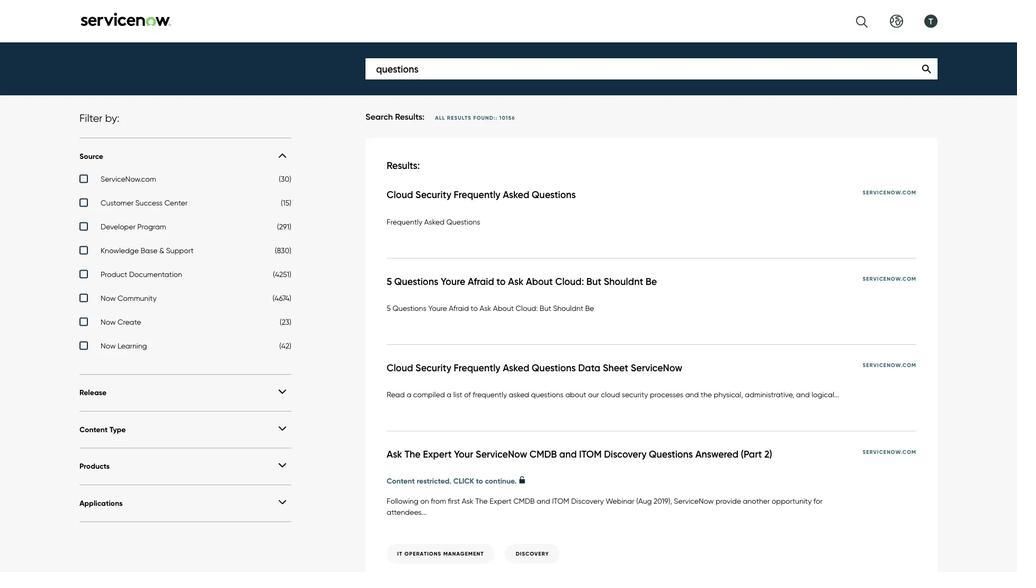 Task type: locate. For each thing, give the bounding box(es) containing it.
community
[[118, 294, 157, 303]]

2 vertical spatial discovery
[[516, 551, 549, 558]]

0 horizontal spatial but
[[540, 304, 552, 313]]

security up frequently asked questions
[[416, 189, 452, 201]]

expert inside following on from first ask the expert cmdb and itom discovery webinar (aug 2019), servicenow provide another opportunity for attendees...
[[490, 497, 512, 506]]

2 5 from the top
[[387, 304, 391, 313]]

security
[[416, 189, 452, 201], [416, 362, 452, 374]]

expert
[[423, 449, 452, 461], [490, 497, 512, 506]]

1 vertical spatial shouldnt
[[553, 304, 584, 313]]

servicenow right 2019),
[[674, 497, 714, 506]]

but
[[587, 275, 602, 287], [540, 304, 552, 313]]

now
[[101, 294, 116, 303], [101, 318, 116, 327], [101, 342, 116, 351]]

1 vertical spatial security
[[416, 362, 452, 374]]

support
[[166, 246, 194, 255]]

itom
[[579, 449, 602, 461], [552, 497, 570, 506]]

0 horizontal spatial cloud:
[[516, 304, 538, 313]]

2 5 questions youre afraid to ask about cloud: but shouldnt be from the top
[[387, 304, 594, 313]]

(15)
[[281, 198, 292, 207]]

1 vertical spatial the
[[476, 497, 488, 506]]

frequently
[[454, 189, 501, 201], [387, 217, 423, 226], [454, 362, 501, 374]]

frequently for cloud security frequently asked questions
[[454, 189, 501, 201]]

1 now from the top
[[101, 294, 116, 303]]

filter
[[80, 112, 102, 125]]

create
[[118, 318, 141, 327]]

questions
[[531, 390, 564, 399]]

asked
[[503, 189, 530, 201], [424, 217, 445, 226], [503, 362, 530, 374]]

2 now from the top
[[101, 318, 116, 327]]

now left learning
[[101, 342, 116, 351]]

0 vertical spatial the
[[405, 449, 421, 461]]

1 horizontal spatial expert
[[490, 497, 512, 506]]

1 security from the top
[[416, 189, 452, 201]]

1 vertical spatial cloud
[[387, 362, 413, 374]]

None checkbox
[[80, 175, 292, 186], [80, 222, 292, 234], [80, 246, 292, 258], [80, 270, 292, 282], [80, 294, 292, 306], [80, 318, 292, 329], [80, 175, 292, 186], [80, 222, 292, 234], [80, 246, 292, 258], [80, 270, 292, 282], [80, 294, 292, 306], [80, 318, 292, 329]]

logical...
[[812, 390, 840, 399]]

servicenow up continue.
[[476, 449, 528, 461]]

1 vertical spatial cmdb
[[514, 497, 535, 506]]

0 horizontal spatial shouldnt
[[553, 304, 584, 313]]

security up compiled
[[416, 362, 452, 374]]

(aug
[[637, 497, 652, 506]]

content up following
[[387, 477, 415, 486]]

0 vertical spatial 5 questions youre afraid to ask about cloud: but shouldnt be
[[387, 275, 657, 287]]

security for cloud security frequently asked questions data sheet servicenow
[[416, 362, 452, 374]]

1 cloud from the top
[[387, 189, 413, 201]]

now left create
[[101, 318, 116, 327]]

the right first
[[476, 497, 488, 506]]

servicenow.com for 5 questions youre afraid to ask about cloud: but shouldnt be
[[863, 275, 917, 282]]

be
[[646, 275, 657, 287], [585, 304, 594, 313]]

2 vertical spatial asked
[[503, 362, 530, 374]]

to
[[497, 275, 506, 287], [471, 304, 478, 313], [476, 477, 483, 486]]

search
[[366, 112, 393, 122]]

cmdb
[[530, 449, 557, 461], [514, 497, 535, 506]]

0 horizontal spatial be
[[585, 304, 594, 313]]

0 vertical spatial but
[[587, 275, 602, 287]]

1 horizontal spatial itom
[[579, 449, 602, 461]]

1 vertical spatial about
[[493, 304, 514, 313]]

1 vertical spatial now
[[101, 318, 116, 327]]

content restricted. click to continue.
[[387, 477, 517, 486]]

2 vertical spatial servicenow
[[674, 497, 714, 506]]

content
[[80, 425, 108, 434], [387, 477, 415, 486]]

read a compiled a list of frequently asked questions about our cloud security processes and the physical, administrative, and logical...
[[387, 390, 840, 399]]

1 vertical spatial expert
[[490, 497, 512, 506]]

0 vertical spatial content
[[80, 425, 108, 434]]

(23)
[[280, 318, 292, 327]]

1 vertical spatial results:
[[387, 160, 420, 171]]

1 horizontal spatial a
[[447, 390, 452, 399]]

attendees...
[[387, 508, 427, 517]]

frequently
[[473, 390, 507, 399]]

0 horizontal spatial itom
[[552, 497, 570, 506]]

cloud for cloud security frequently asked questions
[[387, 189, 413, 201]]

youre
[[441, 275, 466, 287], [428, 304, 447, 313]]

processes
[[650, 390, 684, 399]]

now for now community
[[101, 294, 116, 303]]

2 horizontal spatial discovery
[[604, 449, 647, 461]]

0 vertical spatial asked
[[503, 189, 530, 201]]

all results found: : 10156
[[435, 114, 515, 121]]

expert down continue.
[[490, 497, 512, 506]]

shouldnt
[[604, 275, 644, 287], [553, 304, 584, 313]]

10156
[[500, 114, 515, 121]]

for
[[814, 497, 823, 506]]

list
[[454, 390, 463, 399]]

2 cloud from the top
[[387, 362, 413, 374]]

servicenow up processes
[[631, 362, 683, 374]]

cloud up read
[[387, 362, 413, 374]]

1 vertical spatial content
[[387, 477, 415, 486]]

documentation
[[129, 270, 182, 279]]

release
[[80, 388, 107, 398]]

product documentation
[[101, 270, 182, 279]]

1 vertical spatial be
[[585, 304, 594, 313]]

now for now learning
[[101, 342, 116, 351]]

a
[[407, 390, 412, 399], [447, 390, 452, 399]]

1 vertical spatial 5 questions youre afraid to ask about cloud: but shouldnt be
[[387, 304, 594, 313]]

0 horizontal spatial the
[[405, 449, 421, 461]]

(42)
[[279, 342, 292, 351]]

0 horizontal spatial about
[[493, 304, 514, 313]]

itom inside following on from first ask the expert cmdb and itom discovery webinar (aug 2019), servicenow provide another opportunity for attendees...
[[552, 497, 570, 506]]

servicenow
[[631, 362, 683, 374], [476, 449, 528, 461], [674, 497, 714, 506]]

ask
[[508, 275, 524, 287], [480, 304, 492, 313], [387, 449, 402, 461], [462, 497, 474, 506]]

results: left all
[[395, 112, 425, 122]]

0 vertical spatial servicenow
[[631, 362, 683, 374]]

1 vertical spatial 5
[[387, 304, 391, 313]]

a right read
[[407, 390, 412, 399]]

1 5 from the top
[[387, 275, 392, 287]]

frequently for cloud security frequently asked questions data sheet servicenow
[[454, 362, 501, 374]]

results: down search results:
[[387, 160, 420, 171]]

1 vertical spatial discovery
[[571, 497, 604, 506]]

cloud for cloud security frequently asked questions data sheet servicenow
[[387, 362, 413, 374]]

0 horizontal spatial content
[[80, 425, 108, 434]]

product
[[101, 270, 127, 279]]

5 questions youre afraid to ask about cloud: but shouldnt be
[[387, 275, 657, 287], [387, 304, 594, 313]]

0 vertical spatial now
[[101, 294, 116, 303]]

1 vertical spatial itom
[[552, 497, 570, 506]]

5 questions youre afraid to ask about cloud: but shouldnt be link
[[387, 275, 679, 288]]

1 vertical spatial cloud:
[[516, 304, 538, 313]]

results
[[447, 114, 472, 121]]

1 horizontal spatial about
[[526, 275, 553, 287]]

1 horizontal spatial discovery
[[571, 497, 604, 506]]

restricted.
[[417, 477, 452, 486]]

0 vertical spatial security
[[416, 189, 452, 201]]

click
[[454, 477, 474, 486]]

None checkbox
[[80, 198, 292, 210], [80, 342, 292, 353], [80, 198, 292, 210], [80, 342, 292, 353]]

data
[[578, 362, 601, 374]]

0 horizontal spatial a
[[407, 390, 412, 399]]

applications
[[80, 499, 123, 508]]

0 horizontal spatial expert
[[423, 449, 452, 461]]

now down product
[[101, 294, 116, 303]]

3 now from the top
[[101, 342, 116, 351]]

the up restricted.
[[405, 449, 421, 461]]

0 vertical spatial cloud
[[387, 189, 413, 201]]

2 vertical spatial to
[[476, 477, 483, 486]]

2 security from the top
[[416, 362, 452, 374]]

0 vertical spatial expert
[[423, 449, 452, 461]]

content for content restricted. click to continue.
[[387, 477, 415, 486]]

expert left your
[[423, 449, 452, 461]]

a left list
[[447, 390, 452, 399]]

(30)
[[279, 175, 292, 184]]

cloud security frequently asked questions
[[387, 189, 576, 201]]

0 horizontal spatial discovery
[[516, 551, 549, 558]]

servicenow inside following on from first ask the expert cmdb and itom discovery webinar (aug 2019), servicenow provide another opportunity for attendees...
[[674, 497, 714, 506]]

0 vertical spatial frequently
[[454, 189, 501, 201]]

the
[[701, 390, 712, 399]]

2 vertical spatial frequently
[[454, 362, 501, 374]]

0 vertical spatial shouldnt
[[604, 275, 644, 287]]

of
[[464, 390, 471, 399]]

about
[[526, 275, 553, 287], [493, 304, 514, 313]]

cloud up frequently asked questions
[[387, 189, 413, 201]]

1 5 questions youre afraid to ask about cloud: but shouldnt be from the top
[[387, 275, 657, 287]]

0 vertical spatial 5
[[387, 275, 392, 287]]

0 vertical spatial discovery
[[604, 449, 647, 461]]

servicenow image
[[80, 12, 172, 26]]

content restricted. click to continue. link
[[387, 476, 526, 487]]

(4674)
[[273, 294, 292, 303]]

content left type
[[80, 425, 108, 434]]

0 vertical spatial cloud:
[[556, 275, 584, 287]]

type
[[110, 425, 126, 434]]

2 vertical spatial now
[[101, 342, 116, 351]]

compiled
[[413, 390, 445, 399]]

opportunity
[[772, 497, 812, 506]]

1 horizontal spatial the
[[476, 497, 488, 506]]

operations
[[405, 551, 442, 558]]

1 horizontal spatial be
[[646, 275, 657, 287]]

1 horizontal spatial content
[[387, 477, 415, 486]]

and
[[686, 390, 699, 399], [797, 390, 810, 399], [560, 449, 577, 461], [537, 497, 550, 506]]

1 vertical spatial youre
[[428, 304, 447, 313]]

base
[[141, 246, 158, 255]]

cloud:
[[556, 275, 584, 287], [516, 304, 538, 313]]

discovery
[[604, 449, 647, 461], [571, 497, 604, 506], [516, 551, 549, 558]]

servicenow.com
[[101, 175, 156, 184], [863, 189, 917, 196], [863, 275, 917, 282], [863, 362, 917, 369], [863, 449, 917, 456]]

cloud security frequently asked questions link
[[387, 189, 597, 201]]

1 vertical spatial but
[[540, 304, 552, 313]]

ask inside following on from first ask the expert cmdb and itom discovery webinar (aug 2019), servicenow provide another opportunity for attendees...
[[462, 497, 474, 506]]



Task type: vqa. For each thing, say whether or not it's contained in the screenshot.
Measure
no



Task type: describe. For each thing, give the bounding box(es) containing it.
cmdb inside following on from first ask the expert cmdb and itom discovery webinar (aug 2019), servicenow provide another opportunity for attendees...
[[514, 497, 535, 506]]

1 a from the left
[[407, 390, 412, 399]]

content type
[[80, 425, 126, 434]]

continue.
[[485, 477, 517, 486]]

5 inside 5 questions youre afraid to ask about cloud: but shouldnt be link
[[387, 275, 392, 287]]

0 vertical spatial cmdb
[[530, 449, 557, 461]]

(4251)
[[273, 270, 292, 279]]

0 vertical spatial results:
[[395, 112, 425, 122]]

from
[[431, 497, 446, 506]]

0 vertical spatial be
[[646, 275, 657, 287]]

filter by:
[[80, 112, 120, 125]]

customer
[[101, 198, 134, 207]]

now community
[[101, 294, 157, 303]]

servicenow.com for cloud security frequently asked questions data sheet servicenow
[[863, 362, 917, 369]]

2 a from the left
[[447, 390, 452, 399]]

our
[[588, 390, 599, 399]]

5 questions youre afraid to ask about cloud: but shouldnt be inside 5 questions youre afraid to ask about cloud: but shouldnt be link
[[387, 275, 657, 287]]

1 vertical spatial asked
[[424, 217, 445, 226]]

0 vertical spatial afraid
[[468, 275, 494, 287]]

1 vertical spatial to
[[471, 304, 478, 313]]

on
[[421, 497, 429, 506]]

servicenow.com for ask the expert your servicenow cmdb and itom discovery questions answered (part 2)
[[863, 449, 917, 456]]

following on from first ask the expert cmdb and itom discovery webinar (aug 2019), servicenow provide another opportunity for attendees...
[[387, 497, 823, 517]]

developer
[[101, 222, 136, 231]]

(291)
[[277, 222, 292, 231]]

asked for cloud security frequently asked questions
[[503, 189, 530, 201]]

read
[[387, 390, 405, 399]]

:
[[496, 114, 498, 121]]

now create
[[101, 318, 141, 327]]

1 vertical spatial afraid
[[449, 304, 469, 313]]

1 vertical spatial servicenow
[[476, 449, 528, 461]]

cloud
[[601, 390, 620, 399]]

knowledge base & support
[[101, 246, 194, 255]]

all
[[435, 114, 446, 121]]

2019),
[[654, 497, 672, 506]]

discovery inside following on from first ask the expert cmdb and itom discovery webinar (aug 2019), servicenow provide another opportunity for attendees...
[[571, 497, 604, 506]]

1 horizontal spatial shouldnt
[[604, 275, 644, 287]]

it operations management
[[398, 551, 484, 558]]

sheet
[[603, 362, 629, 374]]

security
[[622, 390, 648, 399]]

administrative,
[[745, 390, 795, 399]]

learning
[[118, 342, 147, 351]]

found:
[[474, 114, 496, 121]]

1 vertical spatial frequently
[[387, 217, 423, 226]]

0 vertical spatial about
[[526, 275, 553, 287]]

frequently asked questions
[[387, 217, 480, 226]]

cloud security frequently asked questions data sheet servicenow link
[[387, 362, 704, 374]]

it
[[398, 551, 403, 558]]

customer success center
[[101, 198, 188, 207]]

by:
[[105, 112, 120, 125]]

knowledge
[[101, 246, 139, 255]]

0 vertical spatial itom
[[579, 449, 602, 461]]

physical,
[[714, 390, 743, 399]]

webinar
[[606, 497, 635, 506]]

search results:
[[366, 112, 425, 122]]

another
[[743, 497, 770, 506]]

success
[[135, 198, 163, 207]]

products
[[80, 462, 110, 471]]

your
[[454, 449, 474, 461]]

asked
[[509, 390, 529, 399]]

the inside following on from first ask the expert cmdb and itom discovery webinar (aug 2019), servicenow provide another opportunity for attendees...
[[476, 497, 488, 506]]

asked for cloud security frequently asked questions data sheet servicenow
[[503, 362, 530, 374]]

center
[[165, 198, 188, 207]]

ask the expert your servicenow cmdb and itom discovery questions answered (part 2) link
[[387, 449, 794, 461]]

servicenow.com for cloud security frequently asked questions
[[863, 189, 917, 196]]

&
[[159, 246, 164, 255]]

2)
[[765, 449, 773, 461]]

content for content type
[[80, 425, 108, 434]]

developer program
[[101, 222, 166, 231]]

(part
[[741, 449, 762, 461]]

program
[[137, 222, 166, 231]]

(830)
[[275, 246, 292, 255]]

now for now create
[[101, 318, 116, 327]]

provide
[[716, 497, 742, 506]]

Search across ServiceNow text field
[[366, 58, 938, 80]]

source
[[80, 152, 103, 161]]

ask the expert your servicenow cmdb and itom discovery questions answered (part 2)
[[387, 449, 773, 461]]

first
[[448, 497, 460, 506]]

following
[[387, 497, 419, 506]]

answered
[[696, 449, 739, 461]]

discovery inside "ask the expert your servicenow cmdb and itom discovery questions answered (part 2)" link
[[604, 449, 647, 461]]

cloud security frequently asked questions data sheet servicenow
[[387, 362, 683, 374]]

0 vertical spatial to
[[497, 275, 506, 287]]

0 vertical spatial youre
[[441, 275, 466, 287]]

now learning
[[101, 342, 147, 351]]

about
[[566, 390, 587, 399]]

and inside following on from first ask the expert cmdb and itom discovery webinar (aug 2019), servicenow provide another opportunity for attendees...
[[537, 497, 550, 506]]

management
[[444, 551, 484, 558]]

1 horizontal spatial but
[[587, 275, 602, 287]]

1 horizontal spatial cloud:
[[556, 275, 584, 287]]

security for cloud security frequently asked questions
[[416, 189, 452, 201]]



